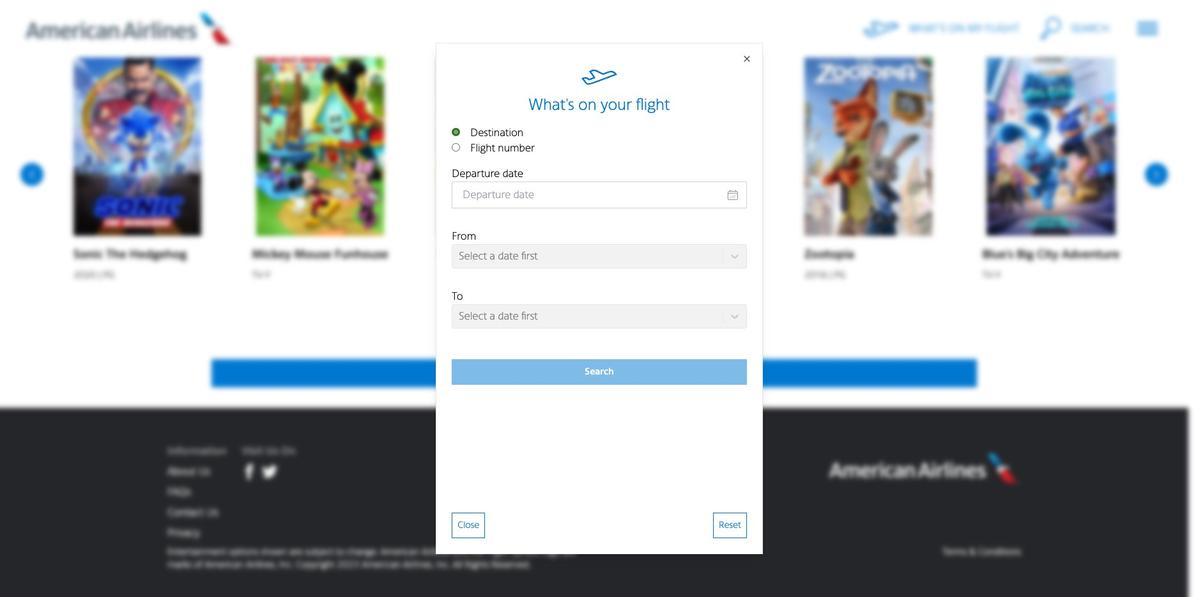 Task type: vqa. For each thing, say whether or not it's contained in the screenshot.
Expend4bles 2023 | R
no



Task type: describe. For each thing, give the bounding box(es) containing it.
of
[[194, 560, 203, 571]]

on inside dialog
[[578, 95, 597, 114]]

show all link
[[1126, 8, 1169, 39]]

1 vertical spatial what's on my flight
[[534, 367, 632, 381]]

0 vertical spatial flight
[[986, 22, 1020, 34]]

1 vertical spatial what's on my flight button
[[212, 360, 977, 388]]

1 airlines, from the left
[[246, 560, 277, 571]]

number
[[498, 142, 535, 154]]

privacy link
[[168, 526, 227, 541]]

your
[[601, 95, 632, 114]]

entertainment options shown are subject to change. american airlines and the flight symbol logo are marks of american airlines, inc. copyright 2023 american airlines, inc. all rights reserved.
[[168, 547, 576, 571]]

flight inside entertainment options shown are subject to change. american airlines and the flight symbol logo are marks of american airlines, inc. copyright 2023 american airlines, inc. all rights reserved.
[[487, 547, 509, 558]]

2 vertical spatial what's
[[534, 367, 568, 381]]

us for about us
[[198, 466, 210, 478]]

close
[[458, 520, 479, 531]]

2 airlines, from the left
[[403, 560, 434, 571]]

from
[[452, 230, 476, 242]]

entertainment
[[168, 547, 226, 558]]

contact us link
[[168, 505, 227, 521]]

0 vertical spatial what's on my flight button
[[864, 11, 1020, 47]]

marks
[[168, 560, 192, 571]]

1 horizontal spatial my
[[968, 22, 983, 34]]

faqs link
[[168, 485, 227, 500]]

&
[[970, 547, 977, 558]]

terms & conditions
[[943, 547, 1022, 558]]

what's inside dialog
[[529, 95, 574, 114]]

date
[[503, 168, 523, 180]]

1 inc. from the left
[[279, 560, 294, 571]]

us for contact us
[[207, 507, 218, 519]]

reserved.
[[492, 560, 531, 571]]

1 horizontal spatial what's on my flight
[[910, 22, 1020, 34]]

all
[[453, 560, 463, 571]]

reset button
[[713, 513, 747, 538]]

logo
[[543, 547, 561, 558]]

2 are from the left
[[563, 547, 576, 558]]

2023
[[337, 560, 360, 571]]

close button
[[452, 513, 485, 538]]

flight number
[[470, 142, 535, 154]]

and
[[453, 547, 469, 558]]

flight inside dialog
[[470, 142, 495, 154]]



Task type: locate. For each thing, give the bounding box(es) containing it.
american down options
[[205, 560, 244, 571]]

0 horizontal spatial what's on my flight
[[534, 367, 632, 381]]

flight inside dialog
[[636, 95, 670, 114]]

shown
[[261, 547, 287, 558]]

departure date
[[452, 168, 523, 180]]

american
[[381, 547, 420, 558], [205, 560, 244, 571], [362, 560, 401, 571]]

inc. left all
[[436, 560, 451, 571]]

0 vertical spatial what's
[[910, 22, 946, 34]]

us inside "about us" link
[[198, 466, 210, 478]]

0 horizontal spatial my
[[587, 367, 603, 381]]

terms & conditions link
[[943, 547, 1022, 558]]

1 vertical spatial my
[[587, 367, 603, 381]]

flight up reserved.
[[487, 547, 509, 558]]

symbol
[[511, 547, 541, 558]]

the
[[471, 547, 484, 558]]

change.
[[347, 547, 378, 558]]

1 are from the left
[[290, 547, 303, 558]]

flight down the destination
[[470, 142, 495, 154]]

1 vertical spatial flight
[[636, 95, 670, 114]]

show
[[1126, 10, 1155, 24]]

us up faqs 'link' on the left
[[198, 466, 210, 478]]

contact us
[[168, 507, 218, 519]]

2 vertical spatial flight
[[606, 367, 632, 381]]

0 horizontal spatial flight
[[606, 367, 632, 381]]

0 vertical spatial my
[[968, 22, 983, 34]]

departure
[[452, 168, 500, 180]]

faqs
[[168, 486, 191, 498]]

Destination radio
[[452, 128, 460, 136]]

search
[[1071, 22, 1110, 34]]

what's on your flight
[[529, 95, 670, 114]]

to
[[336, 547, 345, 558]]

2 vertical spatial on
[[571, 367, 584, 381]]

what's
[[910, 22, 946, 34], [529, 95, 574, 114], [534, 367, 568, 381]]

contact
[[168, 507, 204, 519]]

show all
[[1126, 10, 1169, 24]]

0 horizontal spatial inc.
[[279, 560, 294, 571]]

copyright
[[296, 560, 335, 571]]

1 horizontal spatial flight
[[636, 95, 670, 114]]

american left airlines
[[381, 547, 420, 558]]

1 vertical spatial flight
[[487, 547, 509, 558]]

what's on your flight dialog
[[436, 43, 763, 554]]

Flight number radio
[[452, 143, 460, 152]]

1 horizontal spatial inc.
[[436, 560, 451, 571]]

to
[[452, 290, 463, 302]]

my
[[968, 22, 983, 34], [587, 367, 603, 381]]

are right shown
[[290, 547, 303, 558]]

what's on my flight button
[[864, 11, 1020, 47], [212, 360, 977, 388]]

on
[[949, 22, 965, 34], [578, 95, 597, 114], [571, 367, 584, 381]]

destination
[[470, 127, 523, 139]]

american down "change."
[[362, 560, 401, 571]]

1 vertical spatial us
[[207, 507, 218, 519]]

1 vertical spatial on
[[578, 95, 597, 114]]

0 vertical spatial flight
[[470, 142, 495, 154]]

rights
[[465, 560, 489, 571]]

options
[[229, 547, 259, 558]]

airlines,
[[246, 560, 277, 571], [403, 560, 434, 571]]

conditions
[[979, 547, 1022, 558]]

airlines, down airlines
[[403, 560, 434, 571]]

1 horizontal spatial are
[[563, 547, 576, 558]]

flight
[[470, 142, 495, 154], [487, 547, 509, 558]]

1 vertical spatial what's
[[529, 95, 574, 114]]

search link
[[1041, 11, 1110, 47]]

us inside 'contact us' link
[[207, 507, 218, 519]]

0 vertical spatial us
[[198, 466, 210, 478]]

0 horizontal spatial are
[[290, 547, 303, 558]]

about
[[168, 466, 196, 478]]

privacy
[[168, 527, 200, 539]]

0 vertical spatial on
[[949, 22, 965, 34]]

Departure date text field
[[452, 182, 747, 208]]

terms
[[943, 547, 968, 558]]

are
[[290, 547, 303, 558], [563, 547, 576, 558]]

kids
[[20, 9, 48, 27]]

reset
[[719, 520, 741, 531]]

airlines, down shown
[[246, 560, 277, 571]]

subject
[[305, 547, 334, 558]]

airlines
[[422, 547, 451, 558]]

all
[[1158, 10, 1169, 24]]

are right 'logo'
[[563, 547, 576, 558]]

flight
[[986, 22, 1020, 34], [636, 95, 670, 114], [606, 367, 632, 381]]

us down faqs 'link' on the left
[[207, 507, 218, 519]]

2 inc. from the left
[[436, 560, 451, 571]]

what's on my flight
[[910, 22, 1020, 34], [534, 367, 632, 381]]

0 vertical spatial what's on my flight
[[910, 22, 1020, 34]]

0 horizontal spatial airlines,
[[246, 560, 277, 571]]

about us
[[168, 466, 210, 478]]

1 horizontal spatial airlines,
[[403, 560, 434, 571]]

inc. down shown
[[279, 560, 294, 571]]

about us link
[[168, 464, 227, 480]]

2 horizontal spatial flight
[[986, 22, 1020, 34]]

inc.
[[279, 560, 294, 571], [436, 560, 451, 571]]

us
[[198, 466, 210, 478], [207, 507, 218, 519]]



